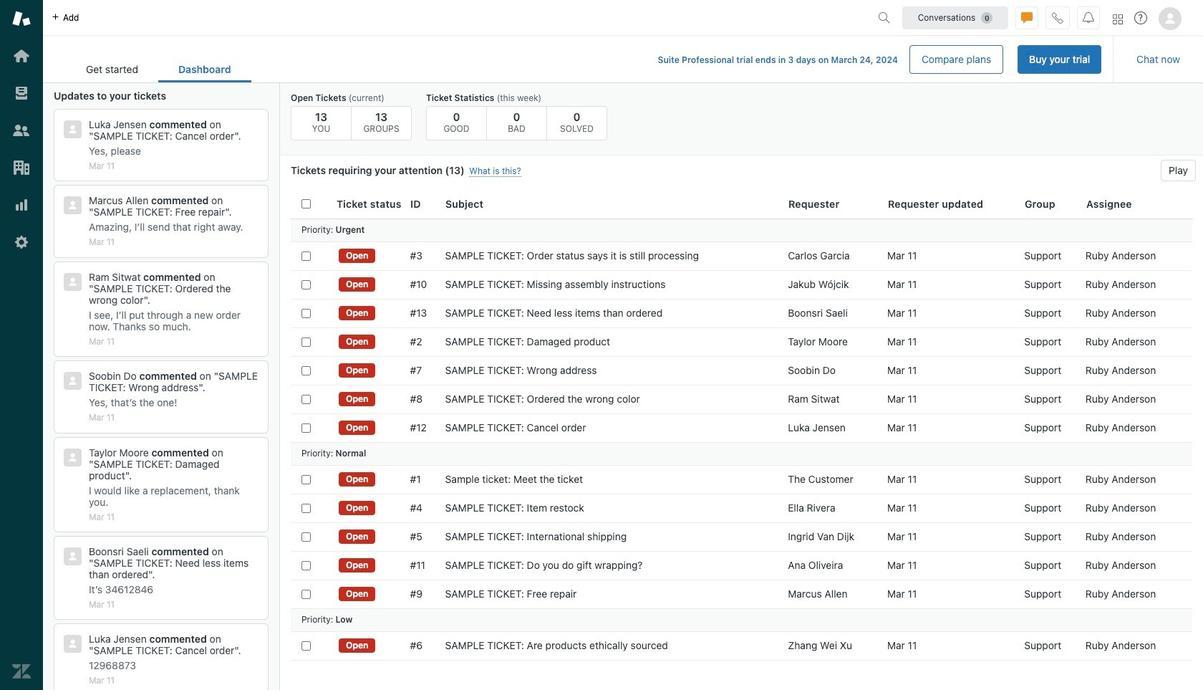 Task type: locate. For each thing, give the bounding box(es) containing it.
admin image
[[12, 233, 31, 252]]

customers image
[[12, 121, 31, 140]]

get help image
[[1135, 11, 1148, 24]]

tab list
[[66, 56, 251, 82]]

grid
[[280, 190, 1204, 690]]

tab
[[66, 56, 158, 82]]

None checkbox
[[302, 337, 311, 346], [302, 395, 311, 404], [302, 423, 311, 432], [302, 589, 311, 599], [302, 337, 311, 346], [302, 395, 311, 404], [302, 423, 311, 432], [302, 589, 311, 599]]

organizations image
[[12, 158, 31, 177]]

Select All Tickets checkbox
[[302, 199, 311, 209]]

zendesk image
[[12, 662, 31, 681]]

notifications image
[[1084, 12, 1095, 23]]

None checkbox
[[302, 251, 311, 261], [302, 280, 311, 289], [302, 309, 311, 318], [302, 366, 311, 375], [302, 475, 311, 484], [302, 503, 311, 513], [302, 532, 311, 541], [302, 561, 311, 570], [302, 641, 311, 650], [302, 251, 311, 261], [302, 280, 311, 289], [302, 309, 311, 318], [302, 366, 311, 375], [302, 475, 311, 484], [302, 503, 311, 513], [302, 532, 311, 541], [302, 561, 311, 570], [302, 641, 311, 650]]



Task type: vqa. For each thing, say whether or not it's contained in the screenshot.
checkbox
yes



Task type: describe. For each thing, give the bounding box(es) containing it.
March 24, 2024 text field
[[832, 54, 899, 65]]

reporting image
[[12, 196, 31, 214]]

zendesk products image
[[1114, 14, 1124, 24]]

get started image
[[12, 47, 31, 65]]

button displays agent's chat status as away. image
[[1022, 12, 1033, 23]]

main element
[[0, 0, 43, 690]]

zendesk support image
[[12, 9, 31, 28]]

views image
[[12, 84, 31, 102]]



